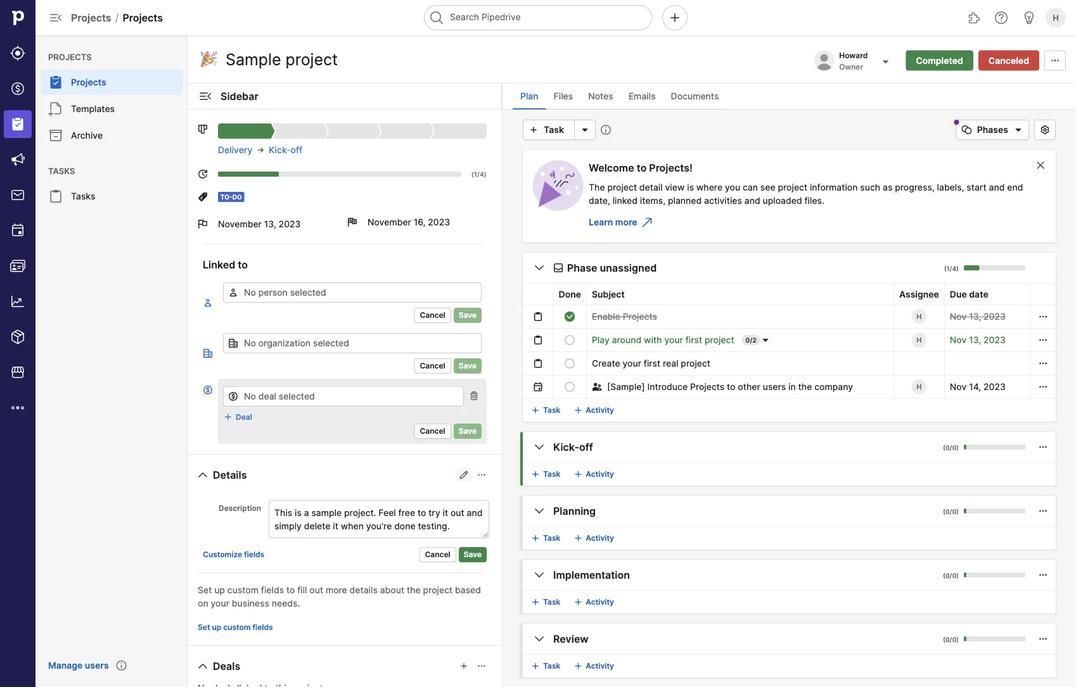 Task type: vqa. For each thing, say whether or not it's contained in the screenshot.
Data fields link
no



Task type: locate. For each thing, give the bounding box(es) containing it.
november up linked to
[[218, 219, 262, 230]]

activity button for kick-off
[[571, 465, 619, 485]]

fields inside set up custom fields to fill out more details about the project based on your business needs.
[[261, 585, 284, 596]]

1 nov from the top
[[950, 311, 967, 322]]

users left info image at the bottom left of the page
[[85, 661, 109, 671]]

1 vertical spatial 1
[[947, 265, 950, 272]]

color secondary image
[[469, 391, 479, 401]]

1 vertical spatial kick-
[[553, 441, 579, 453]]

november left "16,"
[[368, 217, 411, 228]]

2 ( 0 / 0 ) from the top
[[943, 508, 959, 516]]

This is a sample project. Feel free to try it out and simply delete it when you're done testing. text field
[[269, 501, 489, 539]]

13, inside button
[[264, 219, 276, 230]]

3 color undefined image from the top
[[48, 189, 63, 204]]

color primary image inside field
[[228, 288, 238, 298]]

project inside button
[[681, 358, 710, 369]]

2 none field from the top
[[223, 333, 482, 354]]

0 vertical spatial up
[[214, 585, 225, 596]]

0 vertical spatial first
[[686, 335, 702, 346]]

13,
[[264, 219, 276, 230], [969, 311, 981, 322], [969, 335, 981, 346]]

menu containing projects
[[35, 35, 188, 688]]

0 horizontal spatial november
[[218, 219, 262, 230]]

2 vertical spatial color undefined image
[[48, 189, 63, 204]]

owner
[[839, 62, 863, 72]]

manage users
[[48, 661, 109, 671]]

fields for set up custom fields to fill out more details about the project based on your business needs.
[[261, 585, 284, 596]]

projects
[[71, 11, 111, 24], [123, 11, 163, 24], [48, 52, 92, 62], [71, 77, 106, 88], [623, 311, 657, 322], [690, 382, 724, 393]]

0 vertical spatial kick-off
[[269, 145, 302, 156]]

activity down planning
[[586, 534, 614, 543]]

set up on
[[198, 585, 212, 596]]

activity
[[586, 406, 614, 415], [586, 470, 614, 479], [586, 534, 614, 543], [586, 598, 614, 607], [586, 662, 614, 671]]

color undefined image right sales inbox icon
[[48, 189, 63, 204]]

1 vertical spatial set
[[198, 623, 210, 632]]

color link image
[[530, 406, 541, 416], [573, 470, 583, 480], [530, 534, 541, 544], [573, 534, 583, 544], [530, 598, 541, 608]]

activity button down review
[[571, 657, 619, 677]]

the right in
[[798, 382, 812, 393]]

0 vertical spatial 13,
[[264, 219, 276, 230]]

0 vertical spatial color undefined image
[[48, 101, 63, 117]]

and left end
[[989, 182, 1005, 193]]

the inside [sample] introduce projects to other users in the company button
[[798, 382, 812, 393]]

phases button
[[954, 113, 1029, 140]]

project left 0 / 2
[[705, 335, 734, 346]]

2 vertical spatial fields
[[253, 623, 273, 632]]

color undefined image inside templates link
[[48, 101, 63, 117]]

subject column header
[[586, 284, 894, 305]]

activities
[[704, 195, 742, 206]]

task button
[[523, 120, 575, 140], [528, 401, 565, 421], [528, 465, 565, 485], [528, 529, 565, 549], [528, 593, 565, 613], [528, 657, 565, 677]]

custom for set up custom fields
[[223, 623, 251, 632]]

2 vertical spatial none field
[[223, 384, 464, 407]]

deal
[[236, 413, 252, 422]]

0 horizontal spatial first
[[644, 358, 660, 369]]

4 ( 0 / 0 ) from the top
[[943, 636, 959, 644]]

create your first real project button
[[592, 356, 710, 371]]

animation image
[[533, 160, 584, 211]]

your down around
[[623, 358, 641, 369]]

0 inside row group
[[746, 337, 750, 344]]

more down linked
[[615, 217, 637, 228]]

1 vertical spatial none field
[[223, 333, 482, 354]]

and down can at the right of page
[[744, 195, 760, 206]]

3 none field from the top
[[223, 384, 464, 407]]

custom inside button
[[223, 623, 251, 632]]

november 16, 2023
[[368, 217, 450, 228]]

users left in
[[763, 382, 786, 393]]

assignee
[[899, 289, 939, 300]]

activity button
[[571, 401, 619, 421], [571, 465, 619, 485], [571, 529, 619, 549], [571, 593, 619, 613], [571, 657, 619, 677]]

menu toggle image
[[48, 10, 63, 25]]

tasks
[[48, 166, 75, 176], [71, 191, 95, 202]]

task for kick-off
[[543, 470, 560, 479]]

1 color undefined image from the top
[[48, 101, 63, 117]]

1 vertical spatial up
[[212, 623, 221, 632]]

welcome
[[589, 162, 634, 174]]

your right with
[[664, 335, 683, 346]]

row containing done
[[508, 284, 1056, 305]]

1 vertical spatial color undefined image
[[48, 128, 63, 143]]

🎉  Sample project text field
[[198, 47, 368, 72]]

task for planning
[[543, 534, 560, 543]]

to inside set up custom fields to fill out more details about the project based on your business needs.
[[286, 585, 295, 596]]

color undefined image inside tasks link
[[48, 189, 63, 204]]

2 activity button from the top
[[571, 465, 619, 485]]

project up linked
[[607, 182, 637, 193]]

1 vertical spatial first
[[644, 358, 660, 369]]

1 ( 0 / 0 ) from the top
[[943, 444, 959, 452]]

2 nov 13, 2023 from the top
[[950, 335, 1006, 346]]

( 0 / 0 )
[[943, 444, 959, 452], [943, 508, 959, 516], [943, 572, 959, 580], [943, 636, 959, 644]]

fields down business
[[253, 623, 273, 632]]

[sample] introduce projects to other users in the company button
[[607, 380, 853, 395]]

1 vertical spatial your
[[623, 358, 641, 369]]

menu item
[[0, 106, 35, 142]]

needs.
[[272, 598, 300, 609]]

0 vertical spatial custom
[[227, 585, 259, 596]]

due date
[[950, 289, 988, 300]]

set for set up custom fields to fill out more details about the project based on your business needs.
[[198, 585, 212, 596]]

0 vertical spatial set
[[198, 585, 212, 596]]

subject
[[592, 289, 625, 300]]

documents
[[671, 91, 719, 102]]

menu
[[0, 0, 35, 688], [35, 35, 188, 688]]

unassigned
[[600, 262, 657, 274]]

activity down [sample]
[[586, 406, 614, 415]]

the inside set up custom fields to fill out more details about the project based on your business needs.
[[407, 585, 421, 596]]

activity button down implementation
[[571, 593, 619, 613]]

0 vertical spatial users
[[763, 382, 786, 393]]

color undefined image for archive
[[48, 128, 63, 143]]

assignee column header
[[894, 284, 944, 305]]

1 none field from the top
[[223, 283, 482, 303]]

set inside set up custom fields to fill out more details about the project based on your business needs.
[[198, 585, 212, 596]]

activity down implementation
[[586, 598, 614, 607]]

3 ( 0 / 0 ) from the top
[[943, 572, 959, 580]]

save up based
[[464, 550, 482, 560]]

5 activity button from the top
[[571, 657, 619, 677]]

save down the color secondary image
[[459, 427, 477, 436]]

2 color undefined image from the top
[[48, 128, 63, 143]]

files
[[554, 91, 573, 102]]

1 horizontal spatial november
[[368, 217, 411, 228]]

fields up 'needs.'
[[261, 585, 284, 596]]

3 activity button from the top
[[571, 529, 619, 549]]

november 13, 2023
[[218, 219, 301, 230]]

1 horizontal spatial first
[[686, 335, 702, 346]]

1 nov 13, 2023 from the top
[[950, 311, 1006, 322]]

save for cancel button corresponding to save button underneath the color secondary image
[[459, 427, 477, 436]]

color undefined image down color undefined image
[[48, 101, 63, 117]]

date,
[[589, 195, 610, 206]]

0 vertical spatial color active image
[[203, 349, 213, 359]]

( 0 / 0 ) for planning
[[943, 508, 959, 516]]

nov 14, 2023
[[950, 382, 1006, 393]]

/
[[115, 11, 119, 24], [477, 170, 480, 178], [950, 265, 952, 272], [750, 337, 752, 344], [950, 444, 952, 452], [950, 508, 952, 516], [950, 572, 952, 580], [950, 636, 952, 644]]

project left based
[[423, 585, 453, 596]]

color undefined image for templates
[[48, 101, 63, 117]]

0 horizontal spatial ( 1 / 4 )
[[471, 170, 487, 178]]

more right out
[[326, 585, 347, 596]]

users inside row group
[[763, 382, 786, 393]]

color undefined image left archive
[[48, 128, 63, 143]]

set inside button
[[198, 623, 210, 632]]

color active image
[[203, 349, 213, 359], [203, 385, 213, 395]]

4 activity button from the top
[[571, 593, 619, 613]]

1 vertical spatial users
[[85, 661, 109, 671]]

project right real
[[681, 358, 710, 369]]

none field down no person selected field
[[223, 333, 482, 354]]

0 vertical spatial and
[[989, 182, 1005, 193]]

november for november 13, 2023
[[218, 219, 262, 230]]

1 vertical spatial ( 1 / 4 )
[[944, 265, 959, 272]]

task button for review
[[528, 657, 565, 677]]

task button for implementation
[[528, 593, 565, 613]]

table
[[508, 284, 1056, 399]]

task button for planning
[[528, 529, 565, 549]]

0 vertical spatial off
[[291, 145, 302, 156]]

fields right customize
[[244, 550, 264, 560]]

0 vertical spatial the
[[798, 382, 812, 393]]

1 color active image from the top
[[203, 349, 213, 359]]

nov
[[950, 311, 967, 322], [950, 335, 967, 346], [950, 382, 967, 393]]

color primary image
[[1048, 55, 1063, 66], [198, 89, 213, 104], [1011, 122, 1026, 138], [198, 124, 208, 134], [526, 125, 541, 135], [959, 125, 974, 135], [1037, 125, 1053, 135], [256, 145, 265, 155], [1033, 160, 1048, 170], [198, 169, 208, 179], [198, 219, 208, 229], [228, 288, 238, 298], [760, 335, 771, 345], [1038, 359, 1048, 369], [533, 382, 543, 392], [592, 382, 602, 392], [228, 392, 238, 402], [223, 412, 233, 422], [1038, 442, 1048, 452], [195, 468, 210, 483], [477, 470, 487, 480], [1038, 570, 1048, 580], [532, 632, 547, 647], [195, 659, 210, 674], [459, 662, 469, 672]]

color undefined image inside archive link
[[48, 128, 63, 143]]

activity down review
[[586, 662, 614, 671]]

color undefined image
[[48, 75, 63, 90]]

customize fields
[[203, 550, 264, 560]]

row group
[[508, 305, 1056, 399]]

custom up business
[[227, 585, 259, 596]]

1 vertical spatial kick-off
[[553, 441, 593, 453]]

your right on
[[211, 598, 229, 609]]

custom down business
[[223, 623, 251, 632]]

[sample] introduce projects to other users in the company
[[607, 382, 853, 393]]

color primary image
[[198, 192, 208, 202], [640, 215, 655, 230], [347, 217, 357, 228], [532, 260, 547, 276], [553, 263, 563, 273], [533, 312, 543, 322], [565, 312, 575, 322], [1038, 312, 1048, 322], [533, 335, 543, 345], [565, 335, 575, 345], [1038, 335, 1048, 345], [228, 338, 238, 349], [533, 359, 543, 369], [565, 359, 575, 369], [565, 382, 575, 392], [1038, 382, 1048, 392], [532, 440, 547, 455], [459, 470, 469, 480], [532, 504, 547, 519], [1038, 506, 1048, 516], [532, 568, 547, 583], [1038, 634, 1048, 644], [477, 662, 487, 672]]

0 vertical spatial none field
[[223, 283, 482, 303]]

around
[[612, 335, 641, 346]]

date
[[969, 289, 988, 300]]

up down customize
[[214, 585, 225, 596]]

0 vertical spatial kick-
[[269, 145, 291, 156]]

details
[[213, 469, 247, 481]]

campaigns image
[[10, 152, 25, 167]]

1 horizontal spatial ( 1 / 4 )
[[944, 265, 959, 272]]

cancel for cancel button associated with save button above the color secondary image
[[420, 362, 445, 371]]

deals image
[[10, 81, 25, 96]]

2 set from the top
[[198, 623, 210, 632]]

0 horizontal spatial 1
[[474, 170, 477, 178]]

up inside set up custom fields to fill out more details about the project based on your business needs.
[[214, 585, 225, 596]]

the right about
[[407, 585, 421, 596]]

start
[[967, 182, 987, 193]]

out
[[309, 585, 323, 596]]

1 vertical spatial fields
[[261, 585, 284, 596]]

first left real
[[644, 358, 660, 369]]

1 horizontal spatial 4
[[952, 265, 956, 272]]

column header
[[508, 284, 523, 305], [523, 284, 553, 305], [1030, 284, 1056, 305]]

to left fill
[[286, 585, 295, 596]]

(
[[471, 170, 474, 178], [944, 265, 947, 272], [943, 444, 945, 452], [943, 508, 945, 516], [943, 572, 945, 580], [943, 636, 945, 644]]

sales assistant image
[[1022, 10, 1037, 25]]

2 vertical spatial nov
[[950, 382, 967, 393]]

color link image
[[573, 406, 583, 416], [530, 470, 541, 480], [573, 598, 583, 608], [530, 662, 541, 672], [573, 662, 583, 672]]

1 horizontal spatial more
[[615, 217, 637, 228]]

projects!
[[649, 162, 693, 174]]

0 horizontal spatial users
[[85, 661, 109, 671]]

3 activity from the top
[[586, 534, 614, 543]]

color undefined image
[[48, 101, 63, 117], [48, 128, 63, 143], [48, 189, 63, 204]]

real
[[663, 358, 678, 369]]

project
[[607, 182, 637, 193], [778, 182, 807, 193], [705, 335, 734, 346], [681, 358, 710, 369], [423, 585, 453, 596]]

2 activity from the top
[[586, 470, 614, 479]]

0 horizontal spatial kick-
[[269, 145, 291, 156]]

color primary image inside no deal selected field
[[228, 392, 238, 402]]

1 vertical spatial nov 13, 2023
[[950, 335, 1006, 346]]

done
[[559, 289, 581, 300]]

first right with
[[686, 335, 702, 346]]

save
[[459, 311, 477, 320], [459, 362, 477, 371], [459, 427, 477, 436], [464, 550, 482, 560]]

1 horizontal spatial kick-
[[553, 441, 579, 453]]

business
[[232, 598, 269, 609]]

activity button up planning
[[571, 465, 619, 485]]

row
[[508, 284, 1056, 305]]

3 nov from the top
[[950, 382, 967, 393]]

( 0 / 0 ) for kick-off
[[943, 444, 959, 452]]

linked
[[203, 259, 235, 271]]

project inside set up custom fields to fill out more details about the project based on your business needs.
[[423, 585, 453, 596]]

emails
[[628, 91, 656, 102]]

delivery
[[218, 145, 252, 156]]

0 horizontal spatial more
[[326, 585, 347, 596]]

activities image
[[10, 223, 25, 238]]

) for implementation
[[956, 572, 959, 580]]

cell
[[508, 305, 523, 329], [508, 329, 523, 352], [508, 352, 523, 375], [894, 352, 944, 375], [944, 352, 1030, 375], [508, 375, 523, 399]]

none field down the no organization selected text box
[[223, 384, 464, 407]]

and
[[989, 182, 1005, 193], [744, 195, 760, 206]]

activity for implementation
[[586, 598, 614, 607]]

projects menu item
[[35, 70, 188, 95]]

0 horizontal spatial the
[[407, 585, 421, 596]]

0 horizontal spatial your
[[211, 598, 229, 609]]

table containing done
[[508, 284, 1056, 399]]

0 vertical spatial your
[[664, 335, 683, 346]]

more image
[[10, 401, 25, 416]]

first inside button
[[644, 358, 660, 369]]

h
[[1053, 13, 1059, 22], [917, 313, 922, 321], [917, 336, 922, 344], [917, 383, 922, 391]]

0 vertical spatial fields
[[244, 550, 264, 560]]

custom
[[227, 585, 259, 596], [223, 623, 251, 632]]

1 set from the top
[[198, 585, 212, 596]]

1 vertical spatial tasks
[[71, 191, 95, 202]]

enable projects
[[592, 311, 657, 322]]

project inside button
[[705, 335, 734, 346]]

0 vertical spatial 4
[[480, 170, 484, 178]]

( for review
[[943, 636, 945, 644]]

linked
[[613, 195, 638, 206]]

5 activity from the top
[[586, 662, 614, 671]]

1 activity button from the top
[[571, 401, 619, 421]]

nov 13, 2023
[[950, 311, 1006, 322], [950, 335, 1006, 346]]

1 vertical spatial the
[[407, 585, 421, 596]]

set down on
[[198, 623, 210, 632]]

h button
[[1043, 5, 1068, 30]]

1 horizontal spatial users
[[763, 382, 786, 393]]

to
[[637, 162, 647, 174], [238, 259, 248, 271], [727, 382, 735, 393], [286, 585, 295, 596]]

sales inbox image
[[10, 188, 25, 203]]

set for set up custom fields
[[198, 623, 210, 632]]

0 horizontal spatial 4
[[480, 170, 484, 178]]

none field up the no organization selected text box
[[223, 283, 482, 303]]

more
[[615, 217, 637, 228], [326, 585, 347, 596]]

up for set up custom fields
[[212, 623, 221, 632]]

activity for planning
[[586, 534, 614, 543]]

custom for set up custom fields to fill out more details about the project based on your business needs.
[[227, 585, 259, 596]]

1 horizontal spatial the
[[798, 382, 812, 393]]

1 horizontal spatial off
[[579, 441, 593, 453]]

your
[[664, 335, 683, 346], [623, 358, 641, 369], [211, 598, 229, 609]]

none field for save button on the left of the color muted icon
[[223, 283, 482, 303]]

welcome to projects!
[[589, 162, 693, 174]]

0 vertical spatial nov 13, 2023
[[950, 311, 1006, 322]]

howard link
[[839, 51, 870, 60]]

up for set up custom fields to fill out more details about the project based on your business needs.
[[214, 585, 225, 596]]

based
[[455, 585, 481, 596]]

templates link
[[41, 96, 183, 122]]

save button
[[454, 308, 482, 323], [454, 359, 482, 374], [454, 424, 482, 439], [459, 548, 487, 563]]

0 vertical spatial more
[[615, 217, 637, 228]]

save left the color muted icon
[[459, 311, 477, 320]]

14,
[[969, 382, 981, 393]]

detail
[[639, 182, 663, 193]]

up inside button
[[212, 623, 221, 632]]

create
[[592, 358, 620, 369]]

1 vertical spatial nov
[[950, 335, 967, 346]]

2 horizontal spatial your
[[664, 335, 683, 346]]

cancel for cancel button corresponding to save button underneath the color secondary image
[[420, 427, 445, 436]]

november for november 16, 2023
[[368, 217, 411, 228]]

0 vertical spatial nov
[[950, 311, 967, 322]]

activity button down planning
[[571, 529, 619, 549]]

1 vertical spatial color active image
[[203, 385, 213, 395]]

cancel button for save button underneath the color secondary image
[[414, 424, 451, 439]]

fields inside button
[[253, 623, 273, 632]]

activity button down [sample]
[[571, 401, 619, 421]]

projects / projects
[[71, 11, 163, 24]]

2 vertical spatial your
[[211, 598, 229, 609]]

1 horizontal spatial your
[[623, 358, 641, 369]]

none field for save button above the color secondary image
[[223, 333, 482, 354]]

as
[[883, 182, 893, 193]]

4 activity from the top
[[586, 598, 614, 607]]

1 vertical spatial more
[[326, 585, 347, 596]]

1 vertical spatial and
[[744, 195, 760, 206]]

custom inside set up custom fields to fill out more details about the project based on your business needs.
[[227, 585, 259, 596]]

save button up the color secondary image
[[454, 359, 482, 374]]

None field
[[223, 283, 482, 303], [223, 333, 482, 354], [223, 384, 464, 407]]

4
[[480, 170, 484, 178], [952, 265, 956, 272]]

activity up planning
[[586, 470, 614, 479]]

tasks inside tasks link
[[71, 191, 95, 202]]

to left other
[[727, 382, 735, 393]]

introduce
[[647, 382, 688, 393]]

1 vertical spatial custom
[[223, 623, 251, 632]]

up up deals button
[[212, 623, 221, 632]]

november 13, 2023 button
[[198, 210, 337, 239]]

save up the color secondary image
[[459, 362, 477, 371]]



Task type: describe. For each thing, give the bounding box(es) containing it.
labels,
[[937, 182, 964, 193]]

enable
[[592, 311, 620, 322]]

uploaded
[[763, 195, 802, 206]]

No organization selected text field
[[223, 333, 482, 354]]

projects inside menu item
[[71, 77, 106, 88]]

color link image for 5th the activity button from the bottom
[[573, 406, 583, 416]]

save for cancel button associated with save button on the left of the color muted icon
[[459, 311, 477, 320]]

play around with your first project
[[592, 335, 734, 346]]

set up custom fields link
[[193, 620, 278, 636]]

notes
[[588, 91, 613, 102]]

2 color active image from the top
[[203, 385, 213, 395]]

1 horizontal spatial 1
[[947, 265, 950, 272]]

completed button
[[906, 50, 973, 71]]

transfer ownership image
[[878, 54, 893, 69]]

linked to
[[203, 259, 248, 271]]

task for review
[[543, 662, 560, 671]]

play around with your first project button
[[592, 333, 734, 348]]

leads image
[[10, 46, 25, 61]]

the project detail view is where you can see project information such as progress, labels, start and end date, linked items, planned activities and uploaded files.
[[589, 182, 1023, 206]]

deals
[[213, 660, 240, 673]]

row group containing enable projects
[[508, 305, 1056, 399]]

color link image for implementation's the activity button
[[573, 598, 583, 608]]

customize
[[203, 550, 242, 560]]

info image
[[116, 661, 126, 671]]

[sample]
[[607, 382, 645, 393]]

cancel for cancel button associated with save button on the left of the color muted icon
[[420, 311, 445, 320]]

task for implementation
[[543, 598, 560, 607]]

create your first real project
[[592, 358, 710, 369]]

color primary image inside november 16, 2023 button
[[347, 217, 357, 228]]

color primary image inside learn more button
[[640, 215, 655, 230]]

manage
[[48, 661, 83, 671]]

quick add image
[[667, 10, 683, 25]]

on
[[198, 598, 208, 609]]

color primary image inside deals button
[[195, 659, 210, 674]]

( for kick-off
[[943, 444, 945, 452]]

you
[[725, 182, 740, 193]]

first inside button
[[686, 335, 702, 346]]

0 horizontal spatial and
[[744, 195, 760, 206]]

fields for set up custom fields
[[253, 623, 273, 632]]

planned
[[668, 195, 702, 206]]

Search Pipedrive field
[[424, 5, 652, 30]]

1 vertical spatial 4
[[952, 265, 956, 272]]

activity button for implementation
[[571, 593, 619, 613]]

project up uploaded
[[778, 182, 807, 193]]

activity for review
[[586, 662, 614, 671]]

color active image
[[203, 298, 213, 308]]

description
[[219, 504, 261, 513]]

your inside create your first real project button
[[623, 358, 641, 369]]

1 horizontal spatial and
[[989, 182, 1005, 193]]

other
[[738, 382, 760, 393]]

where
[[696, 182, 722, 193]]

projects image
[[10, 117, 25, 132]]

archive link
[[41, 123, 183, 148]]

learn more button
[[584, 212, 657, 233]]

manage users button
[[41, 655, 116, 677]]

to inside button
[[727, 382, 735, 393]]

) for kick-off
[[956, 444, 959, 452]]

play
[[592, 335, 610, 346]]

set up custom fields
[[198, 623, 273, 632]]

implementation
[[553, 569, 630, 581]]

color link image for the activity button corresponding to review
[[573, 662, 583, 672]]

activity button for planning
[[571, 529, 619, 549]]

howard
[[839, 51, 868, 60]]

set up custom fields button
[[193, 620, 278, 636]]

save button up based
[[459, 548, 487, 563]]

progress,
[[895, 182, 935, 193]]

your inside set up custom fields to fill out more details about the project based on your business needs.
[[211, 598, 229, 609]]

marketplace image
[[10, 365, 25, 380]]

1 column header from the left
[[508, 284, 523, 305]]

none field no deal selected
[[223, 384, 464, 407]]

( 0 / 0 ) for review
[[943, 636, 959, 644]]

phases
[[977, 125, 1008, 135]]

in
[[788, 382, 796, 393]]

to right linked
[[238, 259, 248, 271]]

0 vertical spatial ( 1 / 4 )
[[471, 170, 487, 178]]

projects link
[[41, 70, 183, 95]]

files.
[[804, 195, 824, 206]]

done column header
[[553, 284, 586, 305]]

to up detail
[[637, 162, 647, 174]]

such
[[860, 182, 880, 193]]

0 vertical spatial 1
[[474, 170, 477, 178]]

due
[[950, 289, 967, 300]]

view
[[665, 182, 685, 193]]

3 column header from the left
[[1030, 284, 1056, 305]]

1 vertical spatial 13,
[[969, 311, 981, 322]]

info image
[[601, 125, 611, 135]]

save button left the color muted icon
[[454, 308, 482, 323]]

No deal selected text field
[[223, 387, 464, 407]]

fill
[[297, 585, 307, 596]]

plan
[[520, 91, 538, 102]]

more inside set up custom fields to fill out more details about the project based on your business needs.
[[326, 585, 347, 596]]

task button for kick-off
[[528, 465, 565, 485]]

end
[[1007, 182, 1023, 193]]

( for implementation
[[943, 572, 945, 580]]

color primary image inside the details button
[[195, 468, 210, 483]]

company
[[814, 382, 853, 393]]

learn more
[[589, 217, 637, 228]]

2
[[752, 337, 757, 344]]

about
[[380, 585, 404, 596]]

details
[[350, 585, 378, 596]]

quick help image
[[994, 10, 1009, 25]]

phase
[[567, 262, 597, 274]]

1 vertical spatial off
[[579, 441, 593, 453]]

cancel button for save button on the left of the color muted icon
[[414, 308, 451, 323]]

more inside button
[[615, 217, 637, 228]]

customize fields button
[[198, 548, 269, 563]]

activity for kick-off
[[586, 470, 614, 479]]

h inside button
[[1053, 13, 1059, 22]]

tasks link
[[41, 184, 183, 209]]

cancel button for save button above the color secondary image
[[414, 359, 451, 374]]

is
[[687, 182, 694, 193]]

( for planning
[[943, 508, 945, 516]]

with
[[644, 335, 662, 346]]

more options image
[[577, 125, 592, 135]]

canceled button
[[978, 50, 1039, 71]]

deals button
[[193, 657, 245, 677]]

details button
[[193, 465, 252, 485]]

2 nov from the top
[[950, 335, 967, 346]]

templates
[[71, 104, 115, 114]]

0 horizontal spatial off
[[291, 145, 302, 156]]

0 vertical spatial tasks
[[48, 166, 75, 176]]

completed
[[916, 55, 963, 66]]

sidebar
[[221, 90, 258, 102]]

) for review
[[956, 636, 959, 644]]

1 horizontal spatial kick-off
[[553, 441, 593, 453]]

contacts image
[[10, 259, 25, 274]]

none field the no organization selected
[[223, 333, 482, 354]]

canceled
[[988, 55, 1029, 66]]

2 column header from the left
[[523, 284, 553, 305]]

archive
[[71, 130, 103, 141]]

see
[[760, 182, 775, 193]]

products image
[[10, 330, 25, 345]]

november 16, 2023 button
[[347, 210, 487, 235]]

none field no person selected
[[223, 283, 482, 303]]

save button down the color secondary image
[[454, 424, 482, 439]]

2 vertical spatial 13,
[[969, 335, 981, 346]]

your inside play around with your first project button
[[664, 335, 683, 346]]

insights image
[[10, 294, 25, 309]]

items,
[[640, 195, 665, 206]]

1 activity from the top
[[586, 406, 614, 415]]

No person selected text field
[[223, 283, 482, 303]]

color primary image inside november 13, 2023 button
[[198, 219, 208, 229]]

activity button for review
[[571, 657, 619, 677]]

due date column header
[[944, 284, 1030, 305]]

16,
[[414, 217, 426, 228]]

information
[[810, 182, 858, 193]]

howard owner
[[839, 51, 868, 72]]

the
[[589, 182, 605, 193]]

) for planning
[[956, 508, 959, 516]]

( 0 / 0 ) for implementation
[[943, 572, 959, 580]]

fields inside "button"
[[244, 550, 264, 560]]

home image
[[8, 8, 27, 27]]

set up custom fields to fill out more details about the project based on your business needs.
[[198, 585, 481, 609]]

save for cancel button associated with save button above the color secondary image
[[459, 362, 477, 371]]

learn
[[589, 217, 613, 228]]

color muted image
[[510, 311, 520, 321]]

0 horizontal spatial kick-off
[[269, 145, 302, 156]]

color primary image inside field
[[228, 338, 238, 349]]

color undefined image for tasks
[[48, 189, 63, 204]]



